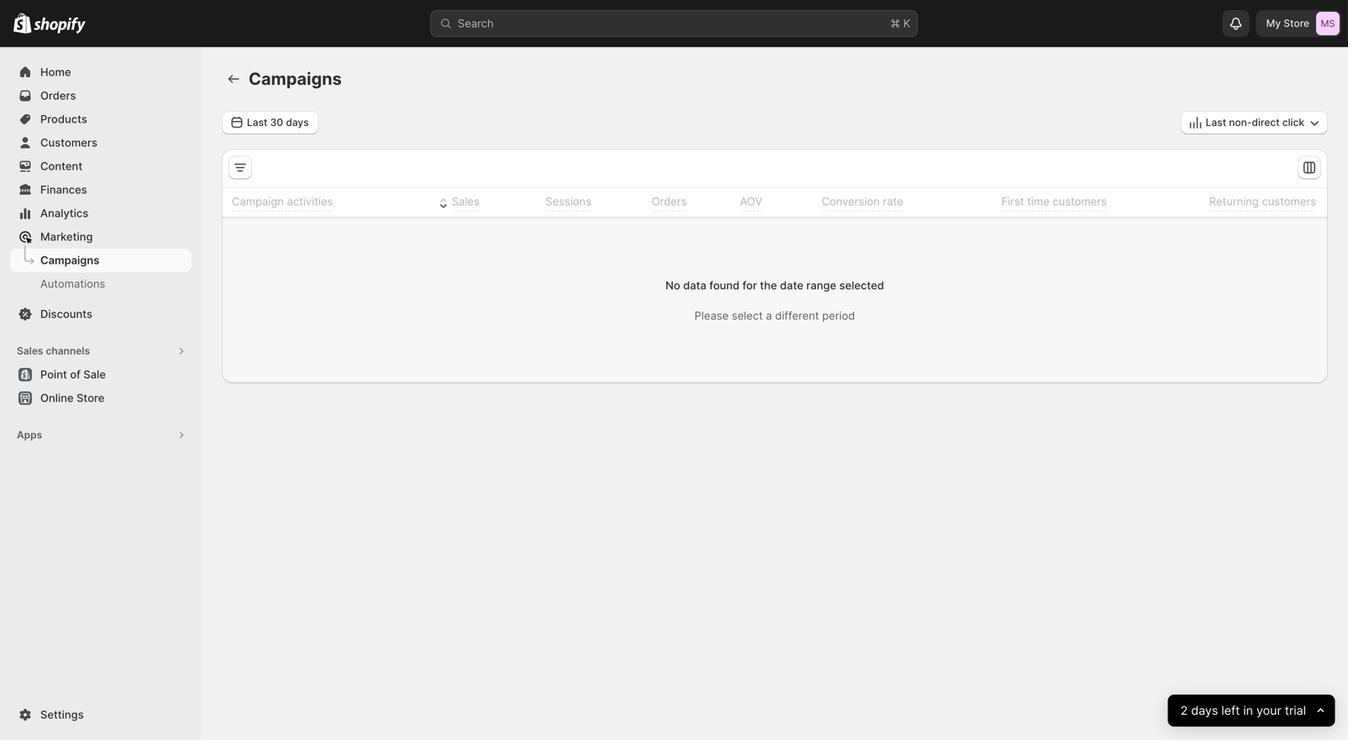 Task type: vqa. For each thing, say whether or not it's contained in the screenshot.
Add gift card product Add
no



Task type: describe. For each thing, give the bounding box(es) containing it.
⌘
[[891, 17, 901, 30]]

last for last non-direct click
[[1206, 116, 1227, 129]]

conversion rate
[[822, 195, 904, 208]]

channels
[[46, 345, 90, 357]]

online
[[40, 392, 74, 405]]

last 30 days
[[247, 116, 309, 129]]

store for my store
[[1284, 17, 1310, 29]]

customers link
[[10, 131, 192, 155]]

last non-direct click
[[1206, 116, 1305, 129]]

1 horizontal spatial shopify image
[[34, 17, 86, 34]]

my store image
[[1317, 12, 1340, 35]]

apps button
[[10, 424, 192, 447]]

different
[[775, 309, 819, 322]]

a
[[766, 309, 772, 322]]

sales for sales channels
[[17, 345, 43, 357]]

sales for sales
[[452, 195, 480, 208]]

finances
[[40, 183, 87, 196]]

your
[[1257, 704, 1282, 718]]

sessions button
[[526, 190, 594, 214]]

in
[[1244, 704, 1254, 718]]

customers inside first time customers button
[[1053, 195, 1107, 208]]

0 horizontal spatial shopify image
[[13, 13, 31, 33]]

customers
[[40, 136, 97, 149]]

1 vertical spatial campaigns
[[40, 254, 99, 267]]

last for last 30 days
[[247, 116, 268, 129]]

aov button
[[721, 190, 765, 214]]

discounts
[[40, 308, 92, 321]]

home
[[40, 66, 71, 79]]

non-
[[1230, 116, 1252, 129]]

home link
[[10, 61, 192, 84]]

point of sale
[[40, 368, 106, 381]]

selected
[[840, 279, 885, 292]]

point of sale button
[[0, 363, 202, 387]]

campaign activities
[[232, 195, 333, 208]]

automations
[[40, 277, 105, 290]]

no data found for the date range selected
[[666, 279, 885, 292]]

activities
[[287, 195, 333, 208]]

content link
[[10, 155, 192, 178]]

rate
[[883, 195, 904, 208]]

finances link
[[10, 178, 192, 202]]

my
[[1267, 17, 1282, 29]]

campaign
[[232, 195, 284, 208]]

period
[[823, 309, 855, 322]]

last 30 days button
[[222, 111, 319, 134]]

data
[[683, 279, 707, 292]]

of
[[70, 368, 81, 381]]



Task type: locate. For each thing, give the bounding box(es) containing it.
analytics link
[[10, 202, 192, 225]]

campaigns
[[249, 68, 342, 89], [40, 254, 99, 267]]

discounts link
[[10, 303, 192, 326]]

orders link
[[10, 84, 192, 108]]

orders left aov button
[[652, 195, 687, 208]]

automations link
[[10, 272, 192, 296]]

days right 2
[[1192, 704, 1218, 718]]

please select a different period
[[695, 309, 855, 322]]

0 horizontal spatial customers
[[1053, 195, 1107, 208]]

0 horizontal spatial store
[[77, 392, 105, 405]]

0 horizontal spatial days
[[286, 116, 309, 129]]

0 vertical spatial campaigns
[[249, 68, 342, 89]]

returning
[[1210, 195, 1259, 208]]

marketing link
[[10, 225, 192, 249]]

2 days left in your trial button
[[1168, 695, 1335, 727]]

the
[[760, 279, 777, 292]]

0 vertical spatial days
[[286, 116, 309, 129]]

1 horizontal spatial store
[[1284, 17, 1310, 29]]

settings
[[40, 708, 84, 721]]

sales channels
[[17, 345, 90, 357]]

conversion
[[822, 195, 880, 208]]

select
[[732, 309, 763, 322]]

store inside button
[[77, 392, 105, 405]]

for
[[743, 279, 757, 292]]

last left the 30
[[247, 116, 268, 129]]

store
[[1284, 17, 1310, 29], [77, 392, 105, 405]]

please
[[695, 309, 729, 322]]

1 horizontal spatial campaigns
[[249, 68, 342, 89]]

orders inside orders 'button'
[[652, 195, 687, 208]]

orders down home
[[40, 89, 76, 102]]

orders inside orders link
[[40, 89, 76, 102]]

last non-direct click button
[[1181, 111, 1329, 134]]

time
[[1028, 195, 1050, 208]]

last left non-
[[1206, 116, 1227, 129]]

1 horizontal spatial orders
[[652, 195, 687, 208]]

shopify image
[[13, 13, 31, 33], [34, 17, 86, 34]]

sale
[[84, 368, 106, 381]]

search
[[458, 17, 494, 30]]

settings link
[[10, 703, 192, 727]]

customers right returning
[[1263, 195, 1317, 208]]

click
[[1283, 116, 1305, 129]]

content
[[40, 160, 82, 173]]

online store link
[[10, 387, 192, 410]]

customers
[[1053, 195, 1107, 208], [1263, 195, 1317, 208]]

sales inside button
[[452, 195, 480, 208]]

0 vertical spatial orders
[[40, 89, 76, 102]]

sales inside button
[[17, 345, 43, 357]]

campaigns link
[[10, 249, 192, 272]]

marketing
[[40, 230, 93, 243]]

1 vertical spatial orders
[[652, 195, 687, 208]]

store right the my
[[1284, 17, 1310, 29]]

online store button
[[0, 387, 202, 410]]

point of sale link
[[10, 363, 192, 387]]

found
[[710, 279, 740, 292]]

sales
[[452, 195, 480, 208], [17, 345, 43, 357]]

apps
[[17, 429, 42, 441]]

customers right time
[[1053, 195, 1107, 208]]

2
[[1181, 704, 1188, 718]]

2 customers from the left
[[1263, 195, 1317, 208]]

2 days left in your trial
[[1181, 704, 1307, 718]]

1 horizontal spatial days
[[1192, 704, 1218, 718]]

1 horizontal spatial customers
[[1263, 195, 1317, 208]]

days
[[286, 116, 309, 129], [1192, 704, 1218, 718]]

online store
[[40, 392, 105, 405]]

first time customers
[[1002, 195, 1107, 208]]

last
[[247, 116, 268, 129], [1206, 116, 1227, 129]]

1 last from the left
[[247, 116, 268, 129]]

first time customers button
[[982, 190, 1110, 214]]

trial
[[1285, 704, 1307, 718]]

0 vertical spatial sales
[[452, 195, 480, 208]]

campaigns up automations on the left of page
[[40, 254, 99, 267]]

sales button
[[433, 190, 482, 214]]

range
[[807, 279, 837, 292]]

aov
[[740, 195, 763, 208]]

0 horizontal spatial orders
[[40, 89, 76, 102]]

analytics
[[40, 207, 88, 220]]

1 vertical spatial sales
[[17, 345, 43, 357]]

store down sale
[[77, 392, 105, 405]]

customers inside returning customers button
[[1263, 195, 1317, 208]]

returning customers
[[1210, 195, 1317, 208]]

orders
[[40, 89, 76, 102], [652, 195, 687, 208]]

days right the 30
[[286, 116, 309, 129]]

no
[[666, 279, 681, 292]]

0 vertical spatial store
[[1284, 17, 1310, 29]]

sessions
[[546, 195, 592, 208]]

0 horizontal spatial last
[[247, 116, 268, 129]]

2 last from the left
[[1206, 116, 1227, 129]]

k
[[904, 17, 911, 30]]

returning customers button
[[1190, 190, 1319, 214]]

campaigns up last 30 days
[[249, 68, 342, 89]]

date
[[780, 279, 804, 292]]

1 horizontal spatial last
[[1206, 116, 1227, 129]]

my store
[[1267, 17, 1310, 29]]

30
[[270, 116, 283, 129]]

direct
[[1252, 116, 1280, 129]]

products
[[40, 113, 87, 126]]

1 horizontal spatial sales
[[452, 195, 480, 208]]

products link
[[10, 108, 192, 131]]

sales channels button
[[10, 339, 192, 363]]

orders button
[[633, 190, 690, 214]]

1 vertical spatial store
[[77, 392, 105, 405]]

0 horizontal spatial campaigns
[[40, 254, 99, 267]]

1 vertical spatial days
[[1192, 704, 1218, 718]]

point
[[40, 368, 67, 381]]

0 horizontal spatial sales
[[17, 345, 43, 357]]

⌘ k
[[891, 17, 911, 30]]

store for online store
[[77, 392, 105, 405]]

first
[[1002, 195, 1025, 208]]

1 customers from the left
[[1053, 195, 1107, 208]]

left
[[1222, 704, 1240, 718]]



